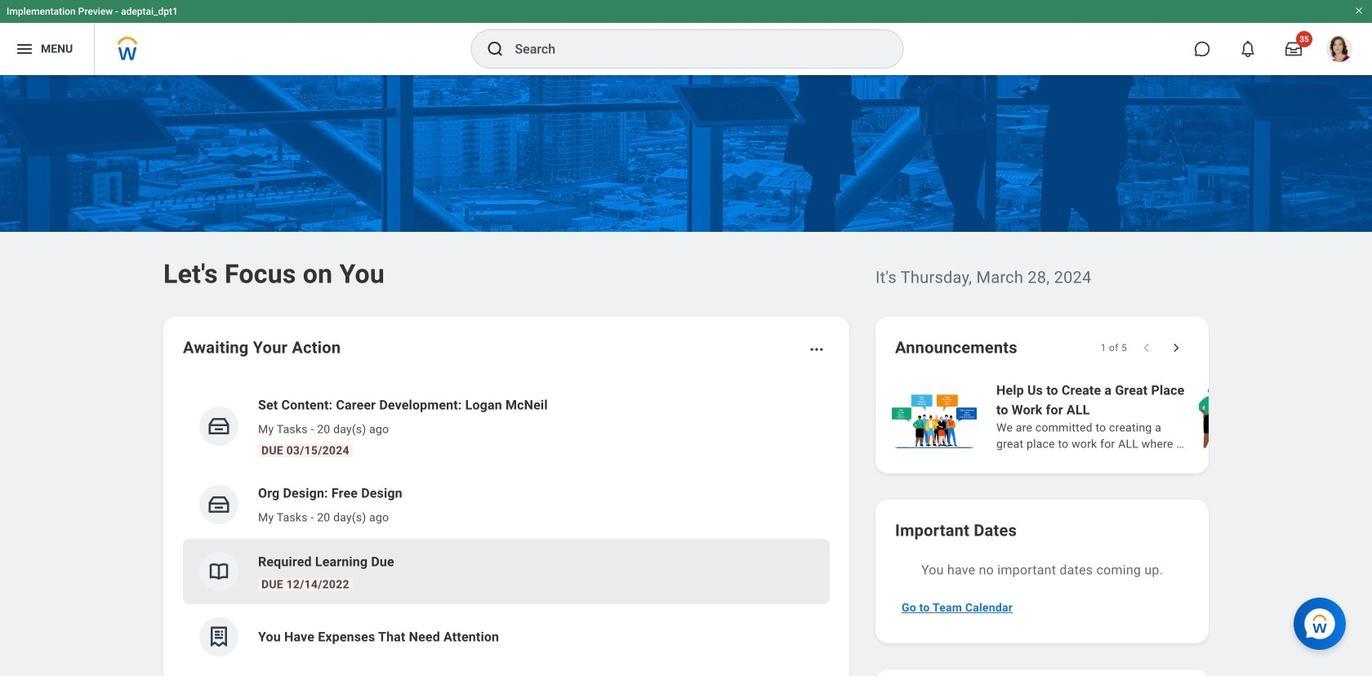 Task type: vqa. For each thing, say whether or not it's contained in the screenshot.
the left items
no



Task type: describe. For each thing, give the bounding box(es) containing it.
2 inbox image from the top
[[207, 492, 231, 517]]

book open image
[[207, 559, 231, 584]]

0 horizontal spatial list
[[183, 382, 830, 670]]

chevron right small image
[[1168, 340, 1184, 356]]

justify image
[[15, 39, 34, 59]]

search image
[[486, 39, 505, 59]]

close environment banner image
[[1354, 6, 1364, 16]]

1 inbox image from the top
[[207, 414, 231, 439]]



Task type: locate. For each thing, give the bounding box(es) containing it.
inbox image
[[207, 414, 231, 439], [207, 492, 231, 517]]

status
[[1101, 341, 1127, 354]]

dashboard expenses image
[[207, 625, 231, 649]]

list item
[[183, 539, 830, 604]]

related actions image
[[809, 341, 825, 358]]

inbox large image
[[1285, 41, 1302, 57]]

1 vertical spatial inbox image
[[207, 492, 231, 517]]

notifications large image
[[1240, 41, 1256, 57]]

1 horizontal spatial list
[[889, 379, 1372, 454]]

main content
[[0, 75, 1372, 676]]

banner
[[0, 0, 1372, 75]]

0 vertical spatial inbox image
[[207, 414, 231, 439]]

chevron left small image
[[1138, 340, 1155, 356]]

list
[[889, 379, 1372, 454], [183, 382, 830, 670]]

profile logan mcneil image
[[1326, 36, 1352, 65]]

Search Workday  search field
[[515, 31, 869, 67]]



